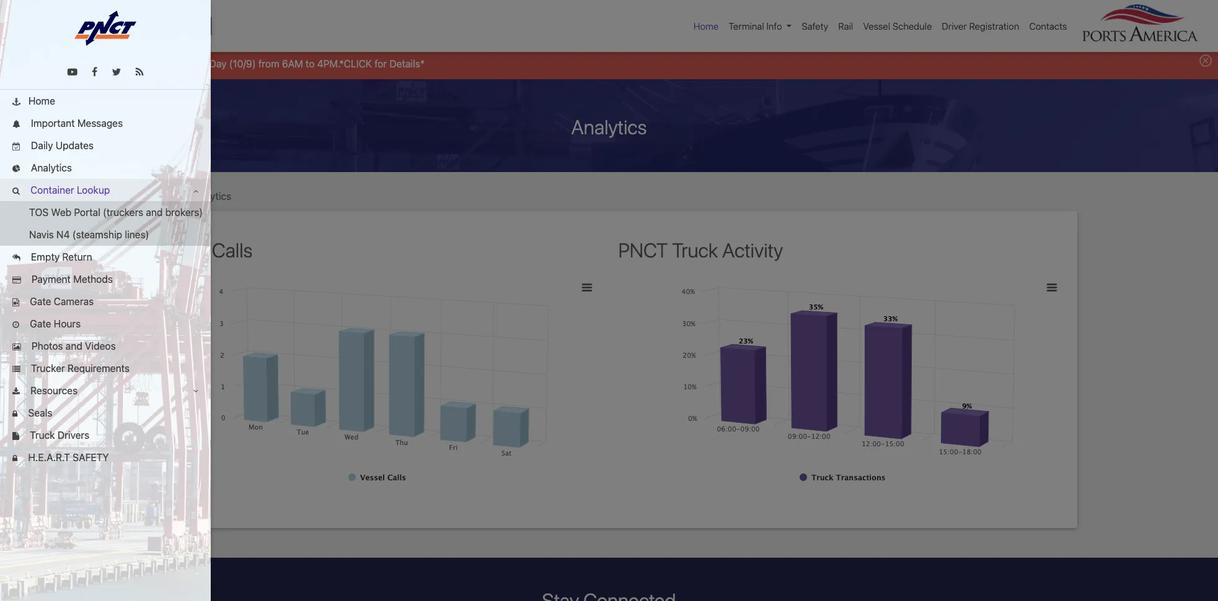 Task type: describe. For each thing, give the bounding box(es) containing it.
videos
[[85, 341, 116, 352]]

h.e.a.r.t
[[28, 453, 70, 464]]

for
[[374, 58, 387, 69]]

trucker requirements
[[28, 363, 130, 374]]

lock image for seals
[[12, 411, 18, 419]]

empty return link
[[0, 246, 211, 268]]

day
[[209, 58, 227, 69]]

safety
[[73, 453, 109, 464]]

calls
[[212, 238, 253, 262]]

home link for safety "link"
[[689, 14, 724, 38]]

rss image
[[136, 67, 143, 77]]

navis n4 (steamship lines) link
[[0, 224, 211, 246]]

photos
[[32, 341, 63, 352]]

youtube play image
[[67, 67, 77, 77]]

twitter image
[[112, 67, 121, 77]]

file image
[[12, 433, 19, 441]]

pnct for pnct will be open on columbus day (10/9) from 6am to 4pm.*click for details*
[[63, 58, 89, 69]]

bell image
[[12, 121, 20, 129]]

lookup
[[77, 185, 110, 196]]

open
[[122, 58, 145, 69]]

4pm.*click
[[317, 58, 372, 69]]

vessel for vessel calls
[[153, 238, 208, 262]]

2 vertical spatial home
[[151, 191, 178, 202]]

(truckers
[[103, 207, 143, 218]]

will
[[91, 58, 106, 69]]

trucker requirements link
[[0, 358, 211, 380]]

h.e.a.r.t safety link
[[0, 447, 211, 469]]

payment methods link
[[0, 268, 211, 291]]

0 vertical spatial truck
[[672, 238, 718, 262]]

pie chart image
[[12, 166, 20, 173]]

web
[[51, 207, 71, 218]]

anchor image
[[12, 99, 20, 106]]

h.e.a.r.t safety
[[26, 453, 109, 464]]

lock image for h.e.a.r.t safety
[[12, 456, 18, 464]]

driver
[[942, 20, 967, 32]]

gate cameras link
[[0, 291, 211, 313]]

daily updates link
[[0, 135, 211, 157]]

important messages
[[28, 118, 123, 129]]

portal
[[74, 207, 100, 218]]

photos and videos
[[29, 341, 116, 352]]

pnct for pnct truck activity
[[618, 238, 668, 262]]

contacts
[[1029, 20, 1067, 32]]

seals
[[26, 408, 52, 419]]

1 vertical spatial truck
[[30, 430, 55, 441]]

2 horizontal spatial analytics
[[571, 115, 647, 139]]

return
[[62, 252, 92, 263]]

pnct will be open on columbus day (10/9) from 6am to 4pm.*click for details* link
[[63, 56, 425, 71]]

home link for daily updates link
[[0, 90, 211, 112]]

(steamship
[[72, 229, 122, 241]]

n4
[[56, 229, 70, 241]]

close image
[[1199, 55, 1212, 67]]

trucker
[[31, 363, 65, 374]]

be
[[108, 58, 120, 69]]

0 horizontal spatial analytics
[[28, 162, 72, 174]]

clock o image
[[12, 322, 19, 330]]

registration
[[969, 20, 1019, 32]]

from
[[258, 58, 279, 69]]

hours
[[54, 319, 81, 330]]

on
[[147, 58, 159, 69]]

navis
[[29, 229, 54, 241]]

reply all image
[[12, 255, 20, 263]]

pnct will be open on columbus day (10/9) from 6am to 4pm.*click for details* alert
[[0, 46, 1218, 79]]

vessel calls
[[153, 238, 253, 262]]

tos web portal (truckers and brokers)
[[29, 207, 203, 218]]

rail link
[[833, 14, 858, 38]]



Task type: vqa. For each thing, say whether or not it's contained in the screenshot.
LOCK IMAGE
yes



Task type: locate. For each thing, give the bounding box(es) containing it.
truck left activity
[[672, 238, 718, 262]]

cameras
[[54, 296, 94, 307]]

vessel right rail
[[863, 20, 890, 32]]

container lookup link
[[0, 179, 211, 201]]

brokers)
[[165, 207, 203, 218]]

gate down payment
[[30, 296, 51, 307]]

2 horizontal spatial home
[[694, 20, 719, 32]]

list image
[[12, 366, 20, 374]]

container
[[30, 185, 74, 196]]

0 vertical spatial pnct
[[63, 58, 89, 69]]

vessel for vessel schedule
[[863, 20, 890, 32]]

gate hours
[[27, 319, 81, 330]]

tos web portal (truckers and brokers) link
[[0, 201, 211, 224]]

angle down image
[[193, 388, 198, 396]]

messages
[[77, 118, 123, 129]]

6am
[[282, 58, 303, 69]]

details*
[[389, 58, 425, 69]]

important
[[31, 118, 75, 129]]

1 vertical spatial analytics
[[28, 162, 72, 174]]

truck drivers
[[27, 430, 89, 441]]

0 horizontal spatial home
[[28, 95, 55, 107]]

1 horizontal spatial pnct
[[618, 238, 668, 262]]

vessel
[[863, 20, 890, 32], [153, 238, 208, 262]]

1 vertical spatial home link
[[0, 90, 211, 112]]

to
[[306, 58, 315, 69]]

0 horizontal spatial and
[[66, 341, 82, 352]]

contacts link
[[1024, 14, 1072, 38]]

columbus
[[161, 58, 207, 69]]

daily
[[31, 140, 53, 151]]

gate for gate hours
[[30, 319, 51, 330]]

payment methods
[[29, 274, 113, 285]]

file movie o image
[[12, 299, 19, 307]]

angle down image
[[193, 187, 198, 195]]

gate
[[30, 296, 51, 307], [30, 319, 51, 330]]

2 gate from the top
[[30, 319, 51, 330]]

and up 'trucker requirements'
[[66, 341, 82, 352]]

lines)
[[125, 229, 149, 241]]

gate for gate cameras
[[30, 296, 51, 307]]

lock image down file image
[[12, 456, 18, 464]]

home
[[694, 20, 719, 32], [28, 95, 55, 107], [151, 191, 178, 202]]

1 vertical spatial and
[[66, 341, 82, 352]]

payment
[[32, 274, 71, 285]]

1 horizontal spatial truck
[[672, 238, 718, 262]]

0 vertical spatial lock image
[[12, 411, 18, 419]]

empty return
[[28, 252, 92, 263]]

updates
[[56, 140, 94, 151]]

resources
[[28, 386, 78, 397]]

pnct will be open on columbus day (10/9) from 6am to 4pm.*click for details*
[[63, 58, 425, 69]]

lock image up file image
[[12, 411, 18, 419]]

driver registration
[[942, 20, 1019, 32]]

pnct
[[63, 58, 89, 69], [618, 238, 668, 262]]

tos
[[29, 207, 49, 218]]

truck down seals
[[30, 430, 55, 441]]

truck
[[672, 238, 718, 262], [30, 430, 55, 441]]

rail
[[838, 20, 853, 32]]

drivers
[[58, 430, 89, 441]]

container lookup
[[28, 185, 110, 196]]

0 vertical spatial gate
[[30, 296, 51, 307]]

1 vertical spatial vessel
[[153, 238, 208, 262]]

lock image inside seals link
[[12, 411, 18, 419]]

0 horizontal spatial pnct
[[63, 58, 89, 69]]

empty
[[31, 252, 60, 263]]

2 vertical spatial home link
[[151, 191, 178, 202]]

safety
[[802, 20, 828, 32]]

safety link
[[797, 14, 833, 38]]

1 horizontal spatial analytics
[[190, 191, 231, 202]]

home link
[[689, 14, 724, 38], [0, 90, 211, 112], [151, 191, 178, 202]]

calendar check o image
[[12, 143, 20, 151]]

lock image inside h.e.a.r.t safety link
[[12, 456, 18, 464]]

credit card image
[[12, 277, 21, 285]]

vessel schedule
[[863, 20, 932, 32]]

truck drivers link
[[0, 425, 211, 447]]

search image
[[12, 188, 20, 196]]

1 horizontal spatial vessel
[[863, 20, 890, 32]]

and inside 'link'
[[66, 341, 82, 352]]

0 horizontal spatial vessel
[[153, 238, 208, 262]]

1 vertical spatial home
[[28, 95, 55, 107]]

lock image
[[12, 411, 18, 419], [12, 456, 18, 464]]

1 horizontal spatial and
[[146, 207, 163, 218]]

methods
[[73, 274, 113, 285]]

seals link
[[0, 402, 211, 425]]

download image
[[12, 389, 20, 397]]

analytics
[[571, 115, 647, 139], [28, 162, 72, 174], [190, 191, 231, 202]]

important messages link
[[0, 112, 211, 135]]

gate cameras
[[27, 296, 94, 307]]

1 lock image from the top
[[12, 411, 18, 419]]

vessel schedule link
[[858, 14, 937, 38]]

0 vertical spatial analytics
[[571, 115, 647, 139]]

gate hours link
[[0, 313, 211, 335]]

and up lines)
[[146, 207, 163, 218]]

1 vertical spatial lock image
[[12, 456, 18, 464]]

schedule
[[893, 20, 932, 32]]

1 vertical spatial pnct
[[618, 238, 668, 262]]

0 vertical spatial home
[[694, 20, 719, 32]]

1 gate from the top
[[30, 296, 51, 307]]

2 vertical spatial analytics
[[190, 191, 231, 202]]

2 lock image from the top
[[12, 456, 18, 464]]

daily updates
[[28, 140, 94, 151]]

0 vertical spatial home link
[[689, 14, 724, 38]]

facebook image
[[92, 67, 97, 77]]

and
[[146, 207, 163, 218], [66, 341, 82, 352]]

requirements
[[67, 363, 130, 374]]

1 horizontal spatial home
[[151, 191, 178, 202]]

pnct inside 'link'
[[63, 58, 89, 69]]

0 vertical spatial vessel
[[863, 20, 890, 32]]

0 horizontal spatial truck
[[30, 430, 55, 441]]

photos and videos link
[[0, 335, 211, 358]]

0 vertical spatial and
[[146, 207, 163, 218]]

gate up photos
[[30, 319, 51, 330]]

(10/9)
[[229, 58, 256, 69]]

vessel down 'brokers)' at left top
[[153, 238, 208, 262]]

navis n4 (steamship lines)
[[29, 229, 149, 241]]

1 vertical spatial gate
[[30, 319, 51, 330]]

activity
[[722, 238, 783, 262]]

photo image
[[12, 344, 21, 352]]

analytics link
[[0, 157, 211, 179]]

pnct truck activity
[[618, 238, 783, 262]]

resources link
[[0, 380, 211, 402]]

driver registration link
[[937, 14, 1024, 38]]



